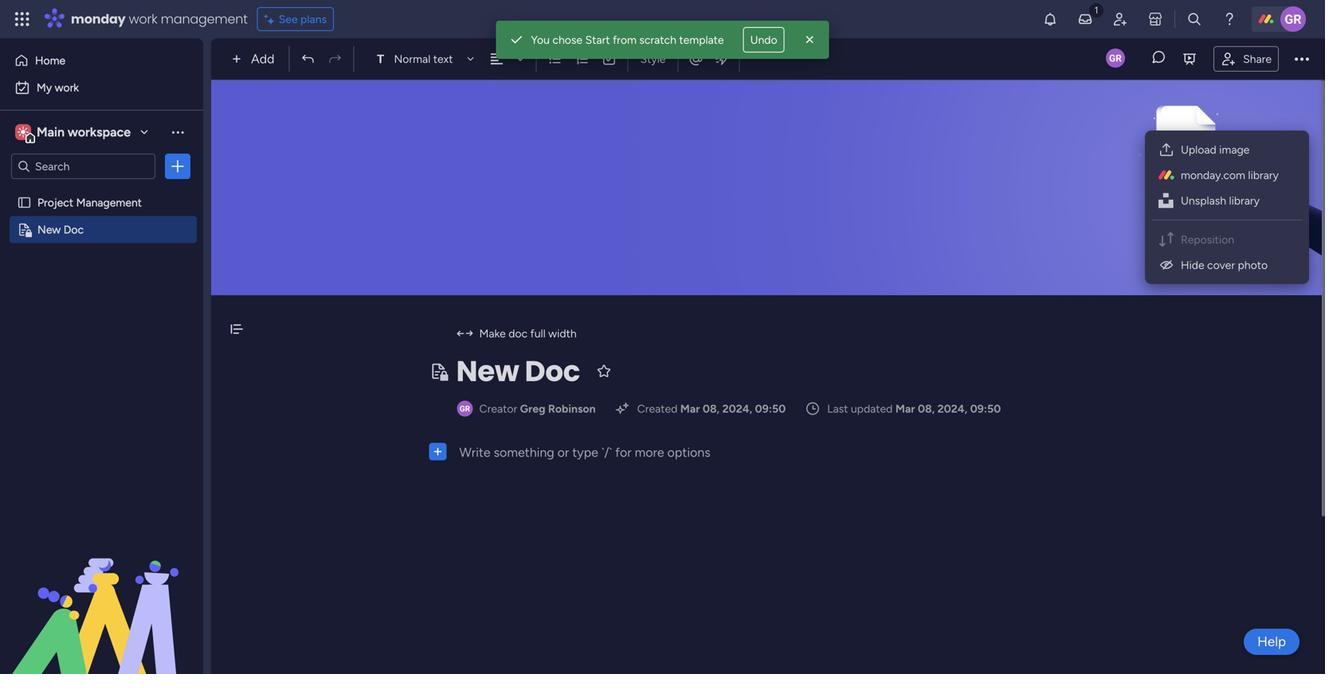 Task type: locate. For each thing, give the bounding box(es) containing it.
checklist image
[[602, 52, 616, 66]]

last updated mar 08, 2024, 09:50
[[827, 402, 1001, 416]]

0 horizontal spatial 09:50
[[755, 402, 786, 416]]

0 horizontal spatial work
[[55, 81, 79, 94]]

updated
[[851, 402, 893, 416]]

2 mar from the left
[[895, 402, 915, 416]]

home link
[[10, 48, 194, 73]]

main
[[37, 125, 65, 140]]

new doc
[[37, 223, 84, 237], [456, 351, 580, 392]]

created mar 08, 2024, 09:50
[[637, 402, 786, 416]]

work right monday
[[129, 10, 157, 28]]

doc
[[64, 223, 84, 237], [525, 351, 580, 392]]

2 2024, from the left
[[937, 402, 968, 416]]

doc down project management
[[64, 223, 84, 237]]

mar
[[680, 402, 700, 416], [895, 402, 915, 416]]

make doc full width
[[479, 327, 577, 341]]

alert containing you chose start from scratch template
[[496, 21, 829, 59]]

alert
[[496, 21, 829, 59]]

greg robinson image
[[1280, 6, 1306, 32]]

management
[[76, 196, 142, 210]]

1 horizontal spatial work
[[129, 10, 157, 28]]

you chose start from scratch template
[[531, 33, 724, 47]]

0 vertical spatial work
[[129, 10, 157, 28]]

0 vertical spatial doc
[[64, 223, 84, 237]]

list box containing project management
[[0, 186, 203, 459]]

1 2024, from the left
[[722, 402, 752, 416]]

dynamic values image
[[714, 51, 729, 67]]

new right private board icon
[[37, 223, 61, 237]]

private board image
[[429, 362, 448, 381]]

1 horizontal spatial new
[[456, 351, 519, 392]]

greg
[[520, 402, 545, 416]]

1 horizontal spatial 2024,
[[937, 402, 968, 416]]

1 vertical spatial new
[[456, 351, 519, 392]]

new doc inside list box
[[37, 223, 84, 237]]

workspace
[[68, 125, 131, 140]]

1 09:50 from the left
[[755, 402, 786, 416]]

my work
[[37, 81, 79, 94]]

full
[[530, 327, 546, 341]]

new
[[37, 223, 61, 237], [456, 351, 519, 392]]

invite members image
[[1112, 11, 1128, 27]]

0 horizontal spatial 08,
[[703, 402, 720, 416]]

2 09:50 from the left
[[970, 402, 1001, 416]]

share button
[[1214, 46, 1279, 72]]

library down monday.com library on the top right of the page
[[1229, 194, 1260, 208]]

see plans
[[279, 12, 327, 26]]

add
[[251, 51, 274, 67]]

main workspace
[[37, 125, 131, 140]]

work for my
[[55, 81, 79, 94]]

0 horizontal spatial 2024,
[[722, 402, 752, 416]]

robinson
[[548, 402, 596, 416]]

my work link
[[10, 75, 194, 100]]

1 vertical spatial new doc
[[456, 351, 580, 392]]

1 08, from the left
[[703, 402, 720, 416]]

my work option
[[10, 75, 194, 100]]

my
[[37, 81, 52, 94]]

share
[[1243, 52, 1272, 66]]

1 horizontal spatial mar
[[895, 402, 915, 416]]

08, right updated at the bottom of page
[[918, 402, 935, 416]]

workspace image
[[15, 124, 31, 141]]

new doc down project on the left of the page
[[37, 223, 84, 237]]

upload
[[1181, 143, 1216, 157]]

lottie animation element
[[0, 514, 203, 675]]

09:50
[[755, 402, 786, 416], [970, 402, 1001, 416]]

upload image image
[[1159, 142, 1174, 158]]

monday work management
[[71, 10, 248, 28]]

0 vertical spatial library
[[1248, 169, 1279, 182]]

0 horizontal spatial doc
[[64, 223, 84, 237]]

1 horizontal spatial doc
[[525, 351, 580, 392]]

doc down 'width'
[[525, 351, 580, 392]]

1 vertical spatial work
[[55, 81, 79, 94]]

1 horizontal spatial 08,
[[918, 402, 935, 416]]

1 mar from the left
[[680, 402, 700, 416]]

1 vertical spatial doc
[[525, 351, 580, 392]]

upload image menu item
[[1151, 137, 1303, 163]]

doc inside list box
[[64, 223, 84, 237]]

work inside my work option
[[55, 81, 79, 94]]

1 horizontal spatial new doc
[[456, 351, 580, 392]]

08,
[[703, 402, 720, 416], [918, 402, 935, 416]]

new down the 'make'
[[456, 351, 519, 392]]

list box
[[0, 186, 203, 459]]

2024,
[[722, 402, 752, 416], [937, 402, 968, 416]]

0 horizontal spatial new
[[37, 223, 61, 237]]

1 vertical spatial library
[[1229, 194, 1260, 208]]

new inside field
[[456, 351, 519, 392]]

0 vertical spatial new
[[37, 223, 61, 237]]

hide
[[1181, 259, 1204, 272]]

0 horizontal spatial new doc
[[37, 223, 84, 237]]

0 vertical spatial new doc
[[37, 223, 84, 237]]

home
[[35, 54, 65, 67]]

workspace image
[[18, 124, 29, 141]]

mar right updated at the bottom of page
[[895, 402, 915, 416]]

hide cover photo
[[1181, 259, 1268, 272]]

doc
[[509, 327, 528, 341]]

image
[[1219, 143, 1250, 157]]

main workspace button
[[11, 119, 155, 146]]

bulleted list image
[[548, 52, 562, 66]]

library
[[1248, 169, 1279, 182], [1229, 194, 1260, 208]]

help
[[1257, 634, 1286, 651]]

work right my
[[55, 81, 79, 94]]

work
[[129, 10, 157, 28], [55, 81, 79, 94]]

1 horizontal spatial 09:50
[[970, 402, 1001, 416]]

library down the image
[[1248, 169, 1279, 182]]

make doc full width button
[[451, 321, 583, 347]]

unsplash library
[[1181, 194, 1260, 208]]

Search in workspace field
[[33, 157, 133, 176]]

scratch
[[639, 33, 676, 47]]

text
[[433, 52, 453, 66]]

option
[[0, 188, 203, 192]]

new doc down "doc"
[[456, 351, 580, 392]]

normal
[[394, 52, 430, 66]]

upload image
[[1181, 143, 1250, 157]]

08, right created
[[703, 402, 720, 416]]

mar right created
[[680, 402, 700, 416]]

monday marketplace image
[[1147, 11, 1163, 27]]

0 horizontal spatial mar
[[680, 402, 700, 416]]

width
[[548, 327, 577, 341]]



Task type: vqa. For each thing, say whether or not it's contained in the screenshot.
the middle list arrow icon
no



Task type: describe. For each thing, give the bounding box(es) containing it.
creator
[[479, 402, 517, 416]]

style
[[640, 52, 666, 66]]

work for monday
[[129, 10, 157, 28]]

home option
[[10, 48, 194, 73]]

monday.com library menu item
[[1151, 163, 1303, 188]]

new inside list box
[[37, 223, 61, 237]]

project
[[37, 196, 73, 210]]

project management
[[37, 196, 142, 210]]

last
[[827, 402, 848, 416]]

notifications image
[[1042, 11, 1058, 27]]

2 08, from the left
[[918, 402, 935, 416]]

menu menu
[[1151, 137, 1303, 278]]

start
[[585, 33, 610, 47]]

reposition
[[1181, 233, 1234, 247]]

monday.com library
[[1181, 169, 1279, 182]]

library for unsplash library
[[1229, 194, 1260, 208]]

monday.com
[[1181, 169, 1245, 182]]

public board image
[[17, 195, 32, 210]]

monday
[[71, 10, 126, 28]]

see
[[279, 12, 298, 26]]

doc inside field
[[525, 351, 580, 392]]

close image
[[802, 32, 818, 48]]

new doc inside field
[[456, 351, 580, 392]]

creator greg robinson
[[479, 402, 596, 416]]

hide cover photo image
[[1159, 257, 1174, 273]]

photo
[[1238, 259, 1268, 272]]

unsplash library menu item
[[1151, 188, 1303, 214]]

select product image
[[14, 11, 30, 27]]

lottie animation image
[[0, 514, 203, 675]]

normal text
[[394, 52, 453, 66]]

make
[[479, 327, 506, 341]]

you
[[531, 33, 550, 47]]

New Doc field
[[452, 351, 584, 392]]

unsplash
[[1181, 194, 1226, 208]]

add to favorites image
[[596, 363, 612, 379]]

search everything image
[[1186, 11, 1202, 27]]

board activity image
[[1106, 48, 1125, 68]]

reposition menu item
[[1151, 227, 1303, 253]]

monday.com library image
[[1159, 167, 1174, 183]]

help button
[[1244, 629, 1300, 656]]

template
[[679, 33, 724, 47]]

hide cover photo menu item
[[1151, 253, 1303, 278]]

undo ⌘+z image
[[301, 52, 315, 66]]

mention image
[[688, 51, 704, 67]]

undo button
[[743, 27, 785, 53]]

workspace options image
[[170, 124, 186, 140]]

reposition image
[[1159, 232, 1174, 248]]

update feed image
[[1077, 11, 1093, 27]]

created
[[637, 402, 678, 416]]

plans
[[300, 12, 327, 26]]

add button
[[225, 46, 284, 72]]

from
[[613, 33, 637, 47]]

chose
[[552, 33, 583, 47]]

help image
[[1222, 11, 1237, 27]]

workspace selection element
[[15, 123, 133, 143]]

1 image
[[1089, 1, 1104, 19]]

unsplash library image
[[1159, 193, 1174, 209]]

v2 ellipsis image
[[1295, 49, 1309, 69]]

style button
[[633, 45, 673, 73]]

undo
[[750, 33, 777, 47]]

private board image
[[17, 222, 32, 237]]

options image
[[170, 159, 186, 175]]

see plans button
[[257, 7, 334, 31]]

numbered list image
[[575, 52, 589, 66]]

library for monday.com library
[[1248, 169, 1279, 182]]

cover
[[1207, 259, 1235, 272]]

management
[[161, 10, 248, 28]]



